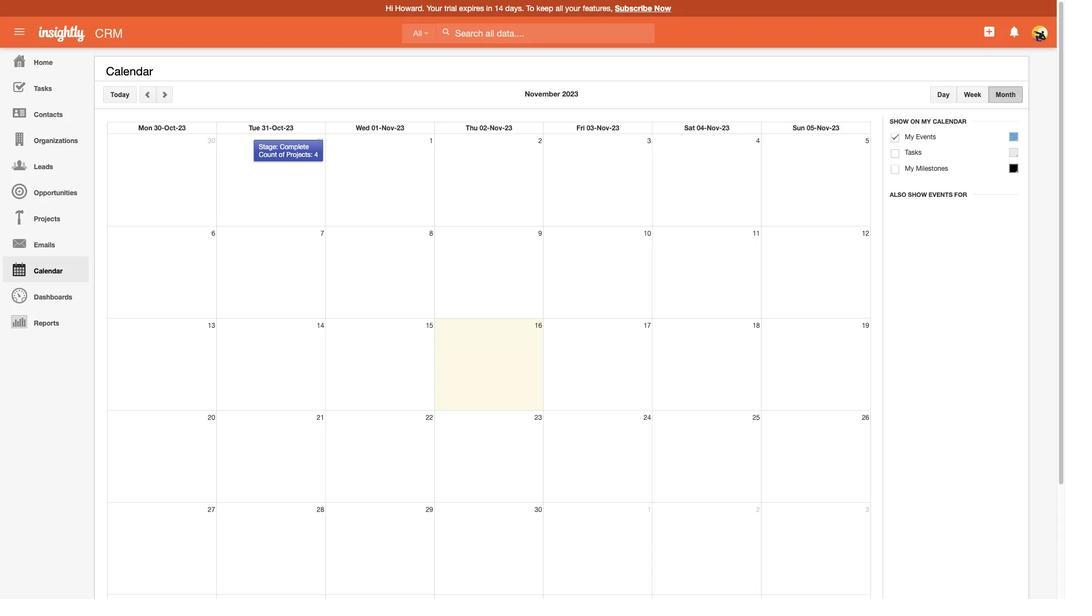 Task type: vqa. For each thing, say whether or not it's contained in the screenshot.
Thu 02-Nov-23
yes



Task type: describe. For each thing, give the bounding box(es) containing it.
tasks link
[[3, 74, 89, 100]]

1 horizontal spatial 2
[[757, 506, 760, 514]]

fri 03-nov-23
[[577, 124, 620, 132]]

1 horizontal spatial tasks
[[905, 148, 922, 156]]

0 vertical spatial 30
[[208, 137, 215, 145]]

reports link
[[3, 309, 89, 335]]

november 2023
[[525, 90, 578, 98]]

31-
[[262, 124, 272, 132]]

9
[[539, 229, 542, 237]]

4 inside stage: complete count of projects: 4
[[314, 151, 318, 158]]

0 vertical spatial 3
[[648, 137, 651, 145]]

tue
[[249, 124, 260, 132]]

contacts
[[34, 110, 63, 118]]

1 vertical spatial events
[[929, 191, 953, 198]]

oct- for 30-
[[164, 124, 178, 132]]

6
[[212, 229, 215, 237]]

to
[[526, 4, 534, 13]]

month
[[996, 91, 1016, 98]]

23 for mon 30-oct-23
[[178, 124, 186, 132]]

fri
[[577, 124, 585, 132]]

03-
[[587, 124, 597, 132]]

17
[[644, 322, 651, 329]]

12
[[862, 229, 870, 237]]

days.
[[505, 4, 524, 13]]

Tasks checkbox
[[891, 149, 899, 158]]

all
[[413, 29, 422, 38]]

expires
[[459, 4, 484, 13]]

complete
[[280, 143, 309, 150]]

23 for sun 05-nov-23
[[832, 124, 840, 132]]

0 horizontal spatial 14
[[317, 322, 324, 329]]

subscribe
[[615, 4, 652, 13]]

tue 31-oct-23
[[249, 124, 293, 132]]

projects
[[34, 215, 60, 223]]

0 vertical spatial show
[[890, 118, 909, 125]]

My Milestones checkbox
[[891, 165, 899, 174]]

my events
[[905, 133, 936, 140]]

nov- for 02-
[[490, 124, 505, 132]]

projects link
[[3, 204, 89, 230]]

02-
[[480, 124, 490, 132]]

mon
[[138, 124, 152, 132]]

howard.
[[395, 4, 425, 13]]

now
[[655, 4, 671, 13]]

my for my events
[[905, 133, 914, 140]]

hi
[[386, 4, 393, 13]]

1 horizontal spatial 4
[[757, 137, 760, 145]]

28
[[317, 506, 324, 514]]

reports
[[34, 319, 59, 327]]

your
[[565, 4, 581, 13]]

opportunities
[[34, 189, 77, 196]]

all
[[556, 4, 563, 13]]

8
[[430, 229, 433, 237]]

dashboards link
[[3, 282, 89, 309]]

sun
[[793, 124, 805, 132]]

stage: complete count of projects: 4
[[259, 143, 318, 158]]

18
[[753, 322, 760, 329]]

thu
[[466, 124, 478, 132]]

november
[[525, 90, 560, 98]]

0 horizontal spatial 2
[[539, 137, 542, 145]]

also
[[890, 191, 907, 198]]

7
[[321, 229, 324, 237]]

23 for thu 02-nov-23
[[505, 124, 512, 132]]

Search all data.... text field
[[436, 23, 655, 43]]

emails link
[[3, 230, 89, 256]]

thu 02-nov-23
[[466, 124, 512, 132]]

keep
[[537, 4, 554, 13]]

hi howard. your trial expires in 14 days. to keep all your features, subscribe now
[[386, 4, 671, 13]]

crm
[[95, 26, 123, 40]]

on
[[911, 118, 920, 125]]

mon 30-oct-23
[[138, 124, 186, 132]]

0 vertical spatial my
[[922, 118, 931, 125]]

projects:
[[286, 151, 313, 158]]

count
[[259, 151, 277, 158]]

21
[[317, 414, 324, 421]]

white image
[[442, 28, 450, 36]]

show on my calendar
[[890, 118, 967, 125]]

1 horizontal spatial 1
[[648, 506, 651, 514]]



Task type: locate. For each thing, give the bounding box(es) containing it.
24
[[644, 414, 651, 421]]

My Events checkbox
[[891, 133, 899, 142]]

of
[[279, 151, 285, 158]]

29
[[426, 506, 433, 514]]

nov- right wed
[[382, 124, 397, 132]]

31
[[317, 137, 324, 145]]

previous image
[[144, 91, 152, 98]]

navigation containing home
[[0, 48, 89, 335]]

show left on
[[890, 118, 909, 125]]

1 horizontal spatial 3
[[866, 506, 870, 514]]

04-
[[697, 124, 707, 132]]

nov- for 04-
[[707, 124, 722, 132]]

23
[[178, 124, 186, 132], [286, 124, 293, 132], [397, 124, 404, 132], [505, 124, 512, 132], [612, 124, 620, 132], [722, 124, 730, 132], [832, 124, 840, 132], [535, 414, 542, 421]]

trial
[[444, 4, 457, 13]]

26
[[862, 414, 870, 421]]

1 vertical spatial 14
[[317, 322, 324, 329]]

week
[[964, 91, 982, 98]]

home
[[34, 58, 53, 66]]

30-
[[154, 124, 164, 132]]

nov- for 01-
[[382, 124, 397, 132]]

15
[[426, 322, 433, 329]]

dashboards
[[34, 293, 72, 301]]

11
[[753, 229, 760, 237]]

1 vertical spatial tasks
[[905, 148, 922, 156]]

leads
[[34, 163, 53, 170]]

calendar link
[[3, 256, 89, 282]]

23 for wed 01-nov-23
[[397, 124, 404, 132]]

stage:
[[259, 143, 278, 150]]

home link
[[3, 48, 89, 74]]

oct-
[[164, 124, 178, 132], [272, 124, 286, 132]]

0 vertical spatial 2
[[539, 137, 542, 145]]

19
[[862, 322, 870, 329]]

23 for fri 03-nov-23
[[612, 124, 620, 132]]

2 vertical spatial calendar
[[34, 267, 63, 275]]

for
[[955, 191, 967, 198]]

today
[[110, 91, 130, 98]]

3
[[648, 137, 651, 145], [866, 506, 870, 514]]

4
[[757, 137, 760, 145], [314, 151, 318, 158]]

tasks inside tasks link
[[34, 84, 52, 92]]

2
[[539, 137, 542, 145], [757, 506, 760, 514]]

tasks down my events
[[905, 148, 922, 156]]

0 vertical spatial 4
[[757, 137, 760, 145]]

my right my milestones checkbox
[[905, 164, 914, 172]]

tasks up the contacts link
[[34, 84, 52, 92]]

2 vertical spatial my
[[905, 164, 914, 172]]

month button
[[989, 86, 1023, 103]]

16
[[535, 322, 542, 329]]

1
[[430, 137, 433, 145], [648, 506, 651, 514]]

01-
[[372, 124, 382, 132]]

also show events for
[[890, 191, 967, 198]]

oct- for 31-
[[272, 124, 286, 132]]

2 horizontal spatial calendar
[[933, 118, 967, 125]]

0 horizontal spatial tasks
[[34, 84, 52, 92]]

in
[[486, 4, 492, 13]]

0 horizontal spatial calendar
[[34, 267, 63, 275]]

my right 'my events' checkbox
[[905, 133, 914, 140]]

4 nov- from the left
[[707, 124, 722, 132]]

1 oct- from the left
[[164, 124, 178, 132]]

oct- up stage:
[[272, 124, 286, 132]]

wed
[[356, 124, 370, 132]]

1 horizontal spatial 30
[[535, 506, 542, 514]]

1 vertical spatial show
[[908, 191, 927, 198]]

my milestones
[[905, 164, 948, 172]]

events down show on my calendar on the right of page
[[916, 133, 936, 140]]

show
[[890, 118, 909, 125], [908, 191, 927, 198]]

sun 05-nov-23
[[793, 124, 840, 132]]

2 oct- from the left
[[272, 124, 286, 132]]

1 vertical spatial calendar
[[933, 118, 967, 125]]

opportunities link
[[3, 178, 89, 204]]

week button
[[957, 86, 989, 103]]

22
[[426, 414, 433, 421]]

nov- right thu
[[490, 124, 505, 132]]

calendar up today
[[106, 64, 153, 78]]

leads link
[[3, 152, 89, 178]]

1 horizontal spatial oct-
[[272, 124, 286, 132]]

my for my milestones
[[905, 164, 914, 172]]

05-
[[807, 124, 817, 132]]

0 vertical spatial tasks
[[34, 84, 52, 92]]

features,
[[583, 4, 613, 13]]

1 horizontal spatial 14
[[495, 4, 503, 13]]

nov- for 05-
[[817, 124, 832, 132]]

calendar inside calendar link
[[34, 267, 63, 275]]

1 vertical spatial my
[[905, 133, 914, 140]]

2023
[[562, 90, 578, 98]]

1 vertical spatial 30
[[535, 506, 542, 514]]

0 horizontal spatial 4
[[314, 151, 318, 158]]

organizations link
[[3, 126, 89, 152]]

2 nov- from the left
[[490, 124, 505, 132]]

subscribe now link
[[615, 4, 671, 13]]

sat 04-nov-23
[[685, 124, 730, 132]]

5
[[866, 137, 870, 145]]

calendar up dashboards link
[[34, 267, 63, 275]]

next image
[[161, 91, 168, 98]]

1 vertical spatial 3
[[866, 506, 870, 514]]

today button
[[103, 86, 137, 103]]

nov- for 03-
[[597, 124, 612, 132]]

0 vertical spatial 1
[[430, 137, 433, 145]]

0 horizontal spatial oct-
[[164, 124, 178, 132]]

sat
[[685, 124, 695, 132]]

contacts link
[[3, 100, 89, 126]]

nov- right "fri"
[[597, 124, 612, 132]]

1 vertical spatial 1
[[648, 506, 651, 514]]

wed 01-nov-23
[[356, 124, 404, 132]]

all link
[[402, 24, 436, 44]]

13
[[208, 322, 215, 329]]

notifications image
[[1008, 25, 1021, 38]]

1 vertical spatial 2
[[757, 506, 760, 514]]

5 nov- from the left
[[817, 124, 832, 132]]

3 nov- from the left
[[597, 124, 612, 132]]

23 for sat 04-nov-23
[[722, 124, 730, 132]]

calendar down day button
[[933, 118, 967, 125]]

10
[[644, 229, 651, 237]]

1 vertical spatial 4
[[314, 151, 318, 158]]

0 vertical spatial calendar
[[106, 64, 153, 78]]

0 vertical spatial 14
[[495, 4, 503, 13]]

oct- right mon at the top left of the page
[[164, 124, 178, 132]]

0 horizontal spatial 3
[[648, 137, 651, 145]]

nov- right sun
[[817, 124, 832, 132]]

events left "for"
[[929, 191, 953, 198]]

1 nov- from the left
[[382, 124, 397, 132]]

show right also
[[908, 191, 927, 198]]

nov- right sat
[[707, 124, 722, 132]]

navigation
[[0, 48, 89, 335]]

20
[[208, 414, 215, 421]]

milestones
[[916, 164, 948, 172]]

day button
[[930, 86, 957, 103]]

14
[[495, 4, 503, 13], [317, 322, 324, 329]]

0 vertical spatial events
[[916, 133, 936, 140]]

my right on
[[922, 118, 931, 125]]

30
[[208, 137, 215, 145], [535, 506, 542, 514]]

0 horizontal spatial 30
[[208, 137, 215, 145]]

your
[[427, 4, 442, 13]]

25
[[753, 414, 760, 421]]

my
[[922, 118, 931, 125], [905, 133, 914, 140], [905, 164, 914, 172]]

day
[[938, 91, 950, 98]]

0 horizontal spatial 1
[[430, 137, 433, 145]]

calendar
[[106, 64, 153, 78], [933, 118, 967, 125], [34, 267, 63, 275]]

23 for tue 31-oct-23
[[286, 124, 293, 132]]

1 horizontal spatial calendar
[[106, 64, 153, 78]]



